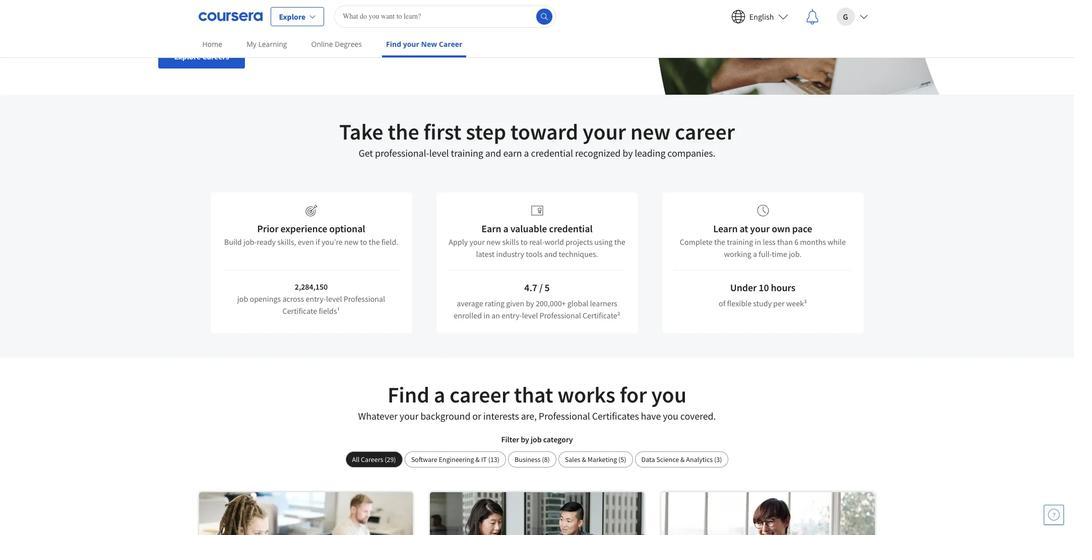 Task type: locate. For each thing, give the bounding box(es) containing it.
None search field
[[334, 5, 556, 27]]

0 horizontal spatial level
[[326, 294, 342, 304]]

2,284,150 job openings across entry-level professional certificate fields¹
[[237, 282, 385, 316]]

1 & from the left
[[475, 455, 480, 464]]

to inside "earn a valuable credential apply your new skills to real-world projects using the latest industry tools and techniques."
[[521, 237, 528, 247]]

0 horizontal spatial and
[[485, 147, 501, 159]]

by left leading
[[623, 147, 633, 159]]

and left 'earn'
[[485, 147, 501, 159]]

1 vertical spatial professional
[[540, 310, 581, 321]]

careers down home
[[202, 51, 229, 61]]

find inside find a career that works for you whatever your background or interests are, professional certificates have you covered.
[[388, 381, 429, 409]]

credential
[[531, 147, 573, 159], [549, 222, 593, 235]]

find for your
[[386, 39, 401, 49]]

a inside "take the first step toward your new career get professional-level training and earn a credential recognized by leading companies."
[[524, 147, 529, 159]]

at
[[255, 21, 262, 31], [398, 21, 405, 31], [740, 222, 748, 235]]

find up "whatever"
[[388, 381, 429, 409]]

less
[[763, 237, 776, 247]]

a up background
[[434, 381, 445, 409]]

0 vertical spatial find
[[386, 39, 401, 49]]

software
[[411, 455, 437, 464]]

to
[[360, 237, 367, 247], [521, 237, 528, 247]]

months up find your new career
[[371, 21, 397, 31]]

online degrees link
[[307, 33, 366, 55]]

0 vertical spatial careers
[[202, 51, 229, 61]]

hours
[[771, 281, 795, 294]]

new for toward
[[630, 118, 671, 146]]

a right 'earn'
[[524, 147, 529, 159]]

the right using
[[614, 237, 625, 247]]

explore for explore
[[279, 11, 306, 21]]

career
[[675, 118, 735, 146], [450, 381, 510, 409]]

0 horizontal spatial per
[[277, 21, 289, 31]]

per
[[277, 21, 289, 31], [773, 298, 785, 308]]

business (8)
[[515, 455, 550, 464]]

your up find your new career
[[407, 21, 423, 31]]

training inside learn at your own pace complete the training in less than 6 months while working a full-time job.
[[727, 237, 753, 247]]

0 vertical spatial explore
[[279, 11, 306, 21]]

1 horizontal spatial careers
[[361, 455, 383, 464]]

1 vertical spatial find
[[388, 381, 429, 409]]

level inside 2,284,150 job openings across entry-level professional certificate fields¹
[[326, 294, 342, 304]]

explore
[[279, 11, 306, 21], [174, 51, 201, 61]]

than
[[347, 21, 363, 31], [777, 237, 793, 247]]

openings
[[250, 294, 281, 304]]

1 vertical spatial months
[[800, 237, 826, 247]]

step
[[466, 118, 506, 146]]

1 horizontal spatial 6
[[794, 237, 798, 247]]

0 horizontal spatial careers
[[202, 51, 229, 61]]

by right filter
[[521, 434, 529, 445]]

1 horizontal spatial &
[[582, 455, 586, 464]]

per for free
[[277, 21, 289, 31]]

1 horizontal spatial months
[[800, 237, 826, 247]]

career up 'companies.'
[[675, 118, 735, 146]]

$49
[[263, 21, 276, 31]]

1 vertical spatial training
[[727, 237, 753, 247]]

explore right $49 at the top of page
[[279, 11, 306, 21]]

level
[[429, 147, 449, 159], [326, 294, 342, 304], [522, 310, 538, 321]]

1 horizontal spatial to
[[521, 237, 528, 247]]

1 vertical spatial credential
[[549, 222, 593, 235]]

1 horizontal spatial level
[[429, 147, 449, 159]]

new down optional
[[344, 237, 358, 247]]

build
[[224, 237, 242, 247]]

by
[[623, 147, 633, 159], [526, 298, 534, 308], [521, 434, 529, 445]]

credential up projects
[[549, 222, 593, 235]]

online degrees
[[311, 39, 362, 49]]

entry- down 2,284,150
[[306, 294, 326, 304]]

level inside "take the first step toward your new career get professional-level training and earn a credential recognized by leading companies."
[[429, 147, 449, 159]]

training up working
[[727, 237, 753, 247]]

and down world
[[544, 249, 557, 259]]

& right sales
[[582, 455, 586, 464]]

job up the business (8) button
[[531, 434, 542, 445]]

by right given
[[526, 298, 534, 308]]

0 horizontal spatial than
[[347, 21, 363, 31]]

job left openings
[[237, 294, 248, 304]]

0 horizontal spatial entry-
[[306, 294, 326, 304]]

own up "less"
[[772, 222, 790, 235]]

1 horizontal spatial entry-
[[502, 310, 522, 321]]

1 to from the left
[[360, 237, 367, 247]]

an
[[492, 310, 500, 321]]

a
[[524, 147, 529, 159], [503, 222, 508, 235], [753, 249, 757, 259], [434, 381, 445, 409]]

0 horizontal spatial in
[[483, 310, 490, 321]]

0 vertical spatial by
[[623, 147, 633, 159]]

new up leading
[[630, 118, 671, 146]]

1 horizontal spatial own
[[772, 222, 790, 235]]

your up latest
[[469, 237, 485, 247]]

careers inside "button"
[[361, 455, 383, 464]]

0 horizontal spatial &
[[475, 455, 480, 464]]

level down "first"
[[429, 147, 449, 159]]

you
[[651, 381, 686, 409], [663, 410, 678, 422]]

a inside find a career that works for you whatever your background or interests are, professional certificates have you covered.
[[434, 381, 445, 409]]

the inside learn at your own pace complete the training in less than 6 months while working a full-time job.
[[714, 237, 725, 247]]

0 horizontal spatial pace
[[440, 21, 456, 31]]

credential down 'toward'
[[531, 147, 573, 159]]

find a career that works for you whatever your background or interests are, professional certificates have you covered.
[[358, 381, 716, 422]]

3 & from the left
[[680, 455, 685, 464]]

1 horizontal spatial career
[[675, 118, 735, 146]]

find left new
[[386, 39, 401, 49]]

1 vertical spatial in
[[483, 310, 490, 321]]

0 vertical spatial entry-
[[306, 294, 326, 304]]

and
[[485, 147, 501, 159], [544, 249, 557, 259]]

7-
[[158, 21, 165, 31]]

explore inside 'popup button'
[[279, 11, 306, 21]]

1 horizontal spatial per
[[773, 298, 785, 308]]

career inside find a career that works for you whatever your background or interests are, professional certificates have you covered.
[[450, 381, 510, 409]]

pace
[[440, 21, 456, 31], [792, 222, 812, 235]]

per down "hours"
[[773, 298, 785, 308]]

2 to from the left
[[521, 237, 528, 247]]

enrolled
[[454, 310, 482, 321]]

2 vertical spatial level
[[522, 310, 538, 321]]

to left real-
[[521, 237, 528, 247]]

1 horizontal spatial training
[[727, 237, 753, 247]]

level up fields¹
[[326, 294, 342, 304]]

per for hours
[[773, 298, 785, 308]]

pace up job. on the right top of the page
[[792, 222, 812, 235]]

business
[[515, 455, 541, 464]]

1 horizontal spatial in
[[755, 237, 761, 247]]

the up professional-
[[388, 118, 419, 146]]

by inside "take the first step toward your new career get professional-level training and earn a credential recognized by leading companies."
[[623, 147, 633, 159]]

1 vertical spatial than
[[777, 237, 793, 247]]

0 vertical spatial career
[[675, 118, 735, 146]]

0 horizontal spatial 6
[[365, 21, 369, 31]]

1 horizontal spatial new
[[486, 237, 501, 247]]

6 up job. on the right top of the page
[[794, 237, 798, 247]]

new down earn
[[486, 237, 501, 247]]

g button
[[828, 0, 876, 33]]

1 vertical spatial per
[[773, 298, 785, 308]]

companies.
[[667, 147, 715, 159]]

All Careers (29) button
[[346, 452, 403, 468]]

training down the step
[[451, 147, 483, 159]]

you up have
[[651, 381, 686, 409]]

0 horizontal spatial training
[[451, 147, 483, 159]]

0 vertical spatial professional
[[344, 294, 385, 304]]

help center image
[[1048, 509, 1060, 521]]

certificate²
[[583, 310, 620, 321]]

in left an
[[483, 310, 490, 321]]

6 up 'online degrees' link
[[365, 21, 369, 31]]

in inside 4.7 / 5 average rating given by 200,000+ global learners enrolled in an entry-level professional certificate²
[[483, 310, 490, 321]]

entry- down given
[[502, 310, 522, 321]]

option group
[[346, 452, 729, 468]]

credential inside "take the first step toward your new career get professional-level training and earn a credential recognized by leading companies."
[[531, 147, 573, 159]]

coursera image
[[198, 8, 262, 24]]

in inside learn at your own pace complete the training in less than 6 months while working a full-time job.
[[755, 237, 761, 247]]

the inside "earn a valuable credential apply your new skills to real-world projects using the latest industry tools and techniques."
[[614, 237, 625, 247]]

Software Engineering & IT (13) button
[[405, 452, 506, 468]]

find inside find your new career link
[[386, 39, 401, 49]]

flexible
[[727, 298, 752, 308]]

1 vertical spatial career
[[450, 381, 510, 409]]

pace up career at the top left
[[440, 21, 456, 31]]

0 horizontal spatial own
[[424, 21, 439, 31]]

1 vertical spatial own
[[772, 222, 790, 235]]

2 horizontal spatial new
[[630, 118, 671, 146]]

training
[[451, 147, 483, 159], [727, 237, 753, 247]]

& left it
[[475, 455, 480, 464]]

find
[[386, 39, 401, 49], [388, 381, 429, 409]]

your up "less"
[[750, 222, 770, 235]]

new inside "take the first step toward your new career get professional-level training and earn a credential recognized by leading companies."
[[630, 118, 671, 146]]

1 vertical spatial careers
[[361, 455, 383, 464]]

explore down free at the top of page
[[174, 51, 201, 61]]

at right the learn
[[740, 222, 748, 235]]

1 vertical spatial by
[[526, 298, 534, 308]]

1 vertical spatial explore
[[174, 51, 201, 61]]

0 horizontal spatial explore
[[174, 51, 201, 61]]

job.
[[789, 249, 802, 259]]

0 vertical spatial than
[[347, 21, 363, 31]]

careers right all
[[361, 455, 383, 464]]

0 horizontal spatial job
[[237, 294, 248, 304]]

0 vertical spatial own
[[424, 21, 439, 31]]

months up job. on the right top of the page
[[800, 237, 826, 247]]

entry-
[[306, 294, 326, 304], [502, 310, 522, 321]]

level down given
[[522, 310, 538, 321]]

1 horizontal spatial explore
[[279, 11, 306, 21]]

first
[[424, 118, 461, 146]]

to down optional
[[360, 237, 367, 247]]

in left "less"
[[755, 237, 761, 247]]

2 horizontal spatial level
[[522, 310, 538, 321]]

professional-
[[375, 147, 429, 159]]

your inside "take the first step toward your new career get professional-level training and earn a credential recognized by leading companies."
[[583, 118, 626, 146]]

own
[[424, 21, 439, 31], [772, 222, 790, 235]]

you're
[[322, 237, 343, 247]]

0 vertical spatial in
[[755, 237, 761, 247]]

0 horizontal spatial career
[[450, 381, 510, 409]]

1 vertical spatial entry-
[[502, 310, 522, 321]]

even
[[298, 237, 314, 247]]

1 horizontal spatial job
[[531, 434, 542, 445]]

0 vertical spatial per
[[277, 21, 289, 31]]

your up the recognized on the right top of the page
[[583, 118, 626, 146]]

job
[[237, 294, 248, 304], [531, 434, 542, 445]]

a up skills
[[503, 222, 508, 235]]

0 vertical spatial and
[[485, 147, 501, 159]]

than up time
[[777, 237, 793, 247]]

the inside prior experience optional build job-ready skills, even if you're new to the field.
[[369, 237, 380, 247]]

per inside under 10 hours of flexible study per week³
[[773, 298, 785, 308]]

1 vertical spatial 6
[[794, 237, 798, 247]]

0 horizontal spatial to
[[360, 237, 367, 247]]

time
[[772, 249, 787, 259]]

new
[[630, 118, 671, 146], [344, 237, 358, 247], [486, 237, 501, 247]]

0 vertical spatial training
[[451, 147, 483, 159]]

professional inside find a career that works for you whatever your background or interests are, professional certificates have you covered.
[[539, 410, 590, 422]]

at left $49 at the top of page
[[255, 21, 262, 31]]

at up find your new career
[[398, 21, 405, 31]]

under 10 hours of flexible study per week³
[[719, 281, 807, 308]]

a left full-
[[753, 249, 757, 259]]

using
[[594, 237, 613, 247]]

career inside "take the first step toward your new career get professional-level training and earn a credential recognized by leading companies."
[[675, 118, 735, 146]]

real-
[[529, 237, 545, 247]]

pace inside learn at your own pace complete the training in less than 6 months while working a full-time job.
[[792, 222, 812, 235]]

2 horizontal spatial at
[[740, 222, 748, 235]]

you right have
[[663, 410, 678, 422]]

g
[[843, 11, 848, 21]]

new inside prior experience optional build job-ready skills, even if you're new to the field.
[[344, 237, 358, 247]]

trial | starting
[[194, 21, 253, 31]]

0 horizontal spatial new
[[344, 237, 358, 247]]

10
[[759, 281, 769, 294]]

your
[[407, 21, 423, 31], [403, 39, 419, 49], [583, 118, 626, 146], [750, 222, 770, 235], [469, 237, 485, 247], [400, 410, 418, 422]]

level inside 4.7 / 5 average rating given by 200,000+ global learners enrolled in an entry-level professional certificate²
[[522, 310, 538, 321]]

1 horizontal spatial than
[[777, 237, 793, 247]]

month | less
[[290, 21, 346, 31]]

complete
[[680, 237, 713, 247]]

new inside "earn a valuable credential apply your new skills to real-world projects using the latest industry tools and techniques."
[[486, 237, 501, 247]]

2 horizontal spatial &
[[680, 455, 685, 464]]

apply
[[449, 237, 468, 247]]

own up new
[[424, 21, 439, 31]]

(29)
[[385, 455, 396, 464]]

the left field.
[[369, 237, 380, 247]]

global
[[567, 298, 588, 308]]

your right "whatever"
[[400, 410, 418, 422]]

than up degrees
[[347, 21, 363, 31]]

week³
[[786, 298, 807, 308]]

are,
[[521, 410, 537, 422]]

1 horizontal spatial and
[[544, 249, 557, 259]]

2 vertical spatial professional
[[539, 410, 590, 422]]

data science & analytics (3)
[[641, 455, 722, 464]]

valuable
[[510, 222, 547, 235]]

per right $49 at the top of page
[[277, 21, 289, 31]]

& for software engineering & it (13)
[[475, 455, 480, 464]]

months
[[371, 21, 397, 31], [800, 237, 826, 247]]

1 vertical spatial pace
[[792, 222, 812, 235]]

0 horizontal spatial months
[[371, 21, 397, 31]]

english button
[[723, 0, 796, 33]]

1 vertical spatial and
[[544, 249, 557, 259]]

0 vertical spatial credential
[[531, 147, 573, 159]]

0 vertical spatial job
[[237, 294, 248, 304]]

all careers (29)
[[352, 455, 396, 464]]

1 horizontal spatial pace
[[792, 222, 812, 235]]

the
[[388, 118, 419, 146], [369, 237, 380, 247], [614, 237, 625, 247], [714, 237, 725, 247]]

a inside learn at your own pace complete the training in less than 6 months while working a full-time job.
[[753, 249, 757, 259]]

by inside 4.7 / 5 average rating given by 200,000+ global learners enrolled in an entry-level professional certificate²
[[526, 298, 534, 308]]

the down the learn
[[714, 237, 725, 247]]

to inside prior experience optional build job-ready skills, even if you're new to the field.
[[360, 237, 367, 247]]

1 vertical spatial level
[[326, 294, 342, 304]]

0 vertical spatial months
[[371, 21, 397, 31]]

recognized
[[575, 147, 621, 159]]

& right science
[[680, 455, 685, 464]]

career up or
[[450, 381, 510, 409]]

0 vertical spatial level
[[429, 147, 449, 159]]

Data Science & Analytics (3) button
[[635, 452, 729, 468]]



Task type: describe. For each thing, give the bounding box(es) containing it.
given
[[506, 298, 524, 308]]

training inside "take the first step toward your new career get professional-level training and earn a credential recognized by leading companies."
[[451, 147, 483, 159]]

category
[[543, 434, 573, 445]]

at inside learn at your own pace complete the training in less than 6 months while working a full-time job.
[[740, 222, 748, 235]]

/
[[539, 281, 543, 294]]

2 & from the left
[[582, 455, 586, 464]]

professional inside 4.7 / 5 average rating given by 200,000+ global learners enrolled in an entry-level professional certificate²
[[540, 310, 581, 321]]

6 inside learn at your own pace complete the training in less than 6 months while working a full-time job.
[[794, 237, 798, 247]]

months inside learn at your own pace complete the training in less than 6 months while working a full-time job.
[[800, 237, 826, 247]]

career
[[439, 39, 462, 49]]

techniques.
[[559, 249, 598, 259]]

5
[[545, 281, 550, 294]]

own inside learn at your own pace complete the training in less than 6 months while working a full-time job.
[[772, 222, 790, 235]]

full-
[[759, 249, 772, 259]]

skills,
[[277, 237, 296, 247]]

0 vertical spatial pace
[[440, 21, 456, 31]]

and inside "take the first step toward your new career get professional-level training and earn a credential recognized by leading companies."
[[485, 147, 501, 159]]

my
[[247, 39, 256, 49]]

fields¹
[[319, 306, 340, 316]]

find your new career
[[386, 39, 462, 49]]

entry- inside 2,284,150 job openings across entry-level professional certificate fields¹
[[306, 294, 326, 304]]

prior
[[257, 222, 279, 235]]

works
[[558, 381, 615, 409]]

latest
[[476, 249, 495, 259]]

home
[[202, 39, 222, 49]]

learners
[[590, 298, 617, 308]]

Business (8) button
[[508, 452, 556, 468]]

sales
[[565, 455, 580, 464]]

projects
[[566, 237, 593, 247]]

skills
[[502, 237, 519, 247]]

whatever
[[358, 410, 398, 422]]

new for apply
[[486, 237, 501, 247]]

free
[[179, 21, 192, 31]]

0 vertical spatial you
[[651, 381, 686, 409]]

while
[[828, 237, 846, 247]]

(8)
[[542, 455, 550, 464]]

credential inside "earn a valuable credential apply your new skills to real-world projects using the latest industry tools and techniques."
[[549, 222, 593, 235]]

study
[[753, 298, 772, 308]]

average
[[457, 298, 483, 308]]

it
[[481, 455, 487, 464]]

home link
[[198, 33, 226, 55]]

careers for explore
[[202, 51, 229, 61]]

your inside "earn a valuable credential apply your new skills to real-world projects using the latest industry tools and techniques."
[[469, 237, 485, 247]]

and inside "earn a valuable credential apply your new skills to real-world projects using the latest industry tools and techniques."
[[544, 249, 557, 259]]

if
[[316, 237, 320, 247]]

careers for all
[[361, 455, 383, 464]]

for
[[620, 381, 647, 409]]

leading
[[635, 147, 666, 159]]

interests
[[483, 410, 519, 422]]

prior experience optional build job-ready skills, even if you're new to the field.
[[224, 222, 398, 247]]

certificate
[[283, 306, 317, 316]]

entry- inside 4.7 / 5 average rating given by 200,000+ global learners enrolled in an entry-level professional certificate²
[[502, 310, 522, 321]]

0 vertical spatial 6
[[365, 21, 369, 31]]

filter
[[501, 434, 519, 445]]

earn a valuable credential apply your new skills to real-world projects using the latest industry tools and techniques.
[[449, 222, 625, 259]]

the inside "take the first step toward your new career get professional-level training and earn a credential recognized by leading companies."
[[388, 118, 419, 146]]

0 horizontal spatial at
[[255, 21, 262, 31]]

your inside learn at your own pace complete the training in less than 6 months while working a full-time job.
[[750, 222, 770, 235]]

option group containing all careers (29)
[[346, 452, 729, 468]]

Sales & Marketing (5) button
[[558, 452, 633, 468]]

that
[[514, 381, 553, 409]]

professional inside 2,284,150 job openings across entry-level professional certificate fields¹
[[344, 294, 385, 304]]

earn
[[503, 147, 522, 159]]

industry
[[496, 249, 524, 259]]

working
[[724, 249, 751, 259]]

2 vertical spatial by
[[521, 434, 529, 445]]

certificates
[[592, 410, 639, 422]]

tools
[[526, 249, 543, 259]]

online
[[311, 39, 333, 49]]

your inside find a career that works for you whatever your background or interests are, professional certificates have you covered.
[[400, 410, 418, 422]]

2,284,150
[[295, 282, 328, 292]]

across
[[282, 294, 304, 304]]

rating
[[485, 298, 505, 308]]

analytics
[[686, 455, 713, 464]]

1 vertical spatial you
[[663, 410, 678, 422]]

world
[[545, 237, 564, 247]]

have
[[641, 410, 661, 422]]

200,000+
[[536, 298, 566, 308]]

toward
[[510, 118, 578, 146]]

learn at your own pace complete the training in less than 6 months while working a full-time job.
[[680, 222, 846, 259]]

my learning link
[[243, 33, 291, 55]]

find for a
[[388, 381, 429, 409]]

degrees
[[335, 39, 362, 49]]

What do you want to learn? text field
[[334, 5, 556, 27]]

sales & marketing (5)
[[565, 455, 626, 464]]

explore careers link
[[158, 44, 245, 69]]

than inside learn at your own pace complete the training in less than 6 months while working a full-time job.
[[777, 237, 793, 247]]

day
[[165, 21, 177, 31]]

filter by job category
[[501, 434, 573, 445]]

engineering
[[439, 455, 474, 464]]

learn
[[713, 222, 738, 235]]

english
[[749, 11, 774, 21]]

take the first step toward your new career get professional-level training and earn a credential recognized by leading companies.
[[339, 118, 735, 159]]

job-
[[243, 237, 257, 247]]

1 vertical spatial job
[[531, 434, 542, 445]]

your left new
[[403, 39, 419, 49]]

explore careers
[[174, 51, 229, 61]]

data
[[641, 455, 655, 464]]

explore for explore careers
[[174, 51, 201, 61]]

1 horizontal spatial at
[[398, 21, 405, 31]]

(3)
[[714, 455, 722, 464]]

marketing
[[588, 455, 617, 464]]

(5)
[[618, 455, 626, 464]]

science
[[656, 455, 679, 464]]

covered.
[[680, 410, 716, 422]]

4.7
[[524, 281, 537, 294]]

(13)
[[488, 455, 500, 464]]

job inside 2,284,150 job openings across entry-level professional certificate fields¹
[[237, 294, 248, 304]]

find your new career link
[[382, 33, 466, 57]]

& for data science & analytics (3)
[[680, 455, 685, 464]]

a inside "earn a valuable credential apply your new skills to real-world projects using the latest industry tools and techniques."
[[503, 222, 508, 235]]

of
[[719, 298, 725, 308]]

background
[[420, 410, 470, 422]]

explore button
[[270, 7, 324, 26]]

all
[[352, 455, 360, 464]]



Task type: vqa. For each thing, say whether or not it's contained in the screenshot.
HEC Paris image
no



